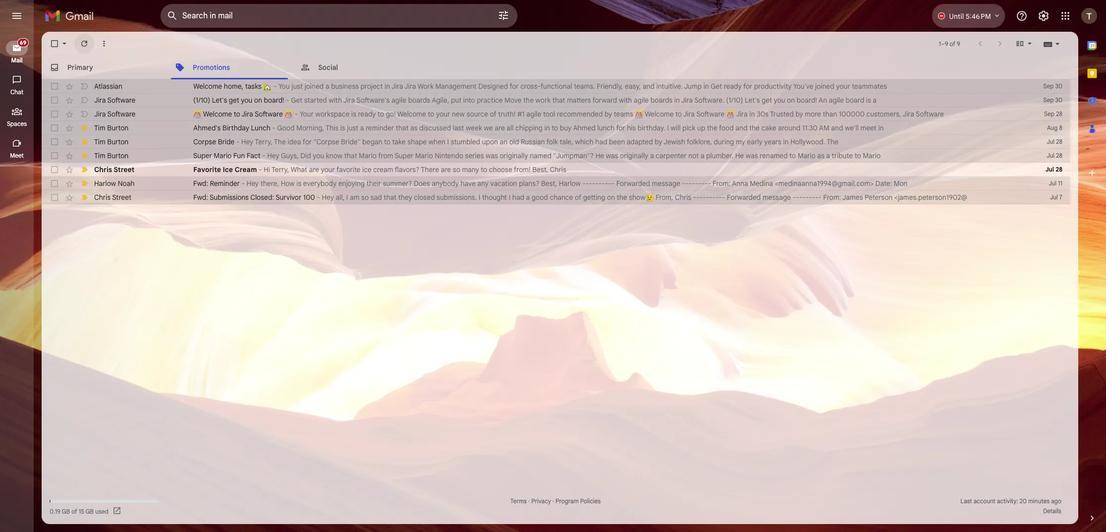 Task type: locate. For each thing, give the bounding box(es) containing it.
as
[[411, 123, 418, 132], [818, 151, 825, 160]]

agile down easy,
[[634, 96, 649, 105]]

go!
[[386, 110, 396, 119]]

5 row from the top
[[42, 135, 1071, 149]]

2 gb from the left
[[86, 508, 94, 515]]

1 the from the left
[[274, 137, 286, 146]]

0 vertical spatial chris street
[[94, 165, 135, 174]]

i
[[668, 123, 670, 132], [448, 137, 449, 146], [347, 193, 348, 202], [479, 193, 481, 202], [509, 193, 511, 202]]

mario down meet
[[864, 151, 881, 160]]

1 jira software from the top
[[94, 96, 136, 105]]

0 vertical spatial jul 28
[[1048, 138, 1063, 145]]

with up the workspace
[[329, 96, 342, 105]]

0 horizontal spatial he
[[596, 151, 605, 160]]

from,
[[656, 193, 674, 202]]

1 tim burton from the top
[[94, 123, 129, 132]]

1 vertical spatial so
[[362, 193, 369, 202]]

2 horizontal spatial by
[[796, 110, 804, 119]]

last
[[961, 497, 973, 505]]

i down any
[[479, 193, 481, 202]]

teammates
[[853, 82, 888, 91]]

an
[[500, 137, 508, 146]]

0 horizontal spatial get
[[291, 96, 303, 105]]

28
[[1057, 110, 1063, 118], [1057, 138, 1063, 145], [1057, 152, 1063, 159], [1056, 166, 1063, 173]]

tim for super mario fun fact - hey guys, did you know that mario from super mario nintendo series was originally named "jumpman"? he was originally a carpenter not a plumber. he was renamed to mario as a tribute to mario
[[94, 151, 105, 160]]

mario up ice
[[359, 151, 377, 160]]

date:
[[876, 179, 893, 188]]

by
[[605, 110, 613, 119], [796, 110, 804, 119], [655, 137, 663, 146]]

🏡 image
[[264, 83, 272, 91]]

2 horizontal spatial was
[[746, 151, 759, 160]]

in down "tool"
[[545, 123, 550, 132]]

0 horizontal spatial welcome to jira software
[[202, 110, 285, 119]]

gb right 15
[[86, 508, 94, 515]]

0 vertical spatial jira software
[[94, 96, 136, 105]]

chris down harlow noah
[[94, 193, 111, 202]]

peterson
[[865, 193, 893, 202]]

🎊 image
[[635, 111, 644, 119], [727, 111, 735, 119]]

into
[[464, 96, 475, 105]]

of
[[950, 40, 956, 47], [490, 110, 497, 119], [575, 193, 582, 202], [72, 508, 77, 515]]

my
[[736, 137, 746, 146]]

i right when
[[448, 137, 449, 146]]

0 horizontal spatial was
[[486, 151, 498, 160]]

chance
[[550, 193, 573, 202]]

to
[[234, 110, 240, 119], [378, 110, 384, 119], [428, 110, 435, 119], [676, 110, 682, 119], [552, 123, 559, 132], [384, 137, 391, 146], [790, 151, 797, 160], [855, 151, 862, 160], [481, 165, 488, 174]]

0.19 gb of 15 gb used
[[50, 508, 109, 515]]

footer containing terms
[[42, 496, 1071, 516]]

- hey all, i am so sad that they closed submissions. i thought i had a good chance of getting on the show
[[315, 193, 646, 202]]

footer
[[42, 496, 1071, 516]]

0 horizontal spatial 🎊 image
[[635, 111, 644, 119]]

0 horizontal spatial with
[[329, 96, 342, 105]]

3 burton from the top
[[107, 151, 129, 160]]

more image
[[99, 39, 109, 49]]

2 board! from the left
[[797, 96, 818, 105]]

1 mario from the left
[[214, 151, 232, 160]]

just up bride"
[[347, 123, 359, 132]]

good
[[277, 123, 295, 132]]

policies
[[581, 497, 601, 505]]

by up lunch on the right
[[605, 110, 613, 119]]

joined up "an"
[[816, 82, 835, 91]]

0 horizontal spatial 🎊 image
[[193, 111, 202, 119]]

1 vertical spatial chris street
[[94, 193, 131, 202]]

spaces heading
[[0, 120, 34, 128]]

0 vertical spatial terry,
[[255, 137, 273, 146]]

on right the "getting"
[[608, 193, 615, 202]]

1 horizontal spatial with
[[619, 96, 633, 105]]

super mario fun fact - hey guys, did you know that mario from super mario nintendo series was originally named "jumpman"? he was originally a carpenter not a plumber. he was renamed to mario as a tribute to mario
[[193, 151, 881, 160]]

chris up fwd: reminder - hey there, how is everybody enjoying their summer? does anybody have any vacation plans? best, harlow ---------- forwarded message --------- from: anna medina <medinaanna1994@gmail.com> date: mon
[[550, 165, 567, 174]]

row up work on the top left of the page
[[42, 79, 1071, 93]]

2 super from the left
[[395, 151, 414, 160]]

welcome home, tasks
[[193, 82, 264, 91]]

9 right the – at right top
[[958, 40, 961, 47]]

around
[[779, 123, 801, 132]]

there,
[[261, 179, 279, 188]]

2 horizontal spatial and
[[832, 123, 844, 132]]

1 horizontal spatial gb
[[86, 508, 94, 515]]

as down 'hollywood.'
[[818, 151, 825, 160]]

folklore,
[[687, 137, 713, 146]]

jira in 30s trusted by more than 100000 customers, jira software
[[735, 110, 945, 119]]

in right years
[[784, 137, 789, 146]]

functional
[[541, 82, 573, 91]]

matters
[[567, 96, 591, 105]]

2 vertical spatial jul 28
[[1046, 166, 1063, 173]]

take
[[393, 137, 406, 146]]

2 mario from the left
[[359, 151, 377, 160]]

of right the – at right top
[[950, 40, 956, 47]]

1 horizontal spatial let's
[[745, 96, 761, 105]]

select input tool image
[[1055, 40, 1061, 47]]

submissions.
[[437, 193, 477, 202]]

the
[[274, 137, 286, 146], [827, 137, 839, 146]]

15
[[79, 508, 84, 515]]

0 vertical spatial tim burton
[[94, 123, 129, 132]]

1 welcome to jira software from the left
[[202, 110, 285, 119]]

i down the vacation
[[509, 193, 511, 202]]

harlow
[[94, 179, 116, 188], [559, 179, 581, 188]]

joined up the started
[[305, 82, 324, 91]]

9 row from the top
[[42, 190, 1071, 204]]

0 horizontal spatial your
[[321, 165, 335, 174]]

by down birthday.
[[655, 137, 663, 146]]

0 horizontal spatial (1/10)
[[193, 96, 210, 105]]

carpenter
[[656, 151, 687, 160]]

1 with from the left
[[329, 96, 342, 105]]

1 vertical spatial tim burton
[[94, 137, 129, 146]]

2 🎊 image from the left
[[727, 111, 735, 119]]

1 vertical spatial jira software
[[94, 110, 136, 119]]

good
[[532, 193, 548, 202]]

chris street for fwd: submissions closed: survivor 100
[[94, 193, 131, 202]]

1 vertical spatial terry,
[[272, 165, 289, 174]]

1 horizontal spatial your
[[436, 110, 450, 119]]

is right "how"
[[297, 179, 302, 188]]

2 tim burton from the top
[[94, 137, 129, 146]]

0 horizontal spatial had
[[513, 193, 525, 202]]

😢 image
[[646, 194, 654, 202]]

terry, down lunch
[[255, 137, 273, 146]]

support image
[[1017, 10, 1029, 22]]

1 tim from the top
[[94, 123, 105, 132]]

ready down software's
[[358, 110, 376, 119]]

0 horizontal spatial super
[[193, 151, 212, 160]]

1 horizontal spatial super
[[395, 151, 414, 160]]

on up trusted
[[788, 96, 796, 105]]

1 vertical spatial just
[[347, 123, 359, 132]]

for
[[510, 82, 519, 91], [744, 82, 753, 91], [617, 123, 626, 132], [303, 137, 312, 146]]

1 boards from the left
[[408, 96, 431, 105]]

your down the know at left top
[[321, 165, 335, 174]]

2 row from the top
[[42, 93, 1071, 107]]

1 horizontal spatial board!
[[797, 96, 818, 105]]

privacy
[[532, 497, 551, 505]]

1 row from the top
[[42, 79, 1071, 93]]

navigation
[[0, 32, 35, 532]]

jul for tribute
[[1048, 152, 1055, 159]]

1 🎊 image from the left
[[635, 111, 644, 119]]

recommended
[[557, 110, 603, 119]]

1 vertical spatial jul 28
[[1048, 152, 1063, 159]]

28 for super mario fun fact - hey guys, did you know that mario from super mario nintendo series was originally named "jumpman"? he was originally a carpenter not a plumber. he was renamed to mario as a tribute to mario
[[1057, 152, 1063, 159]]

28 for corpse bride - hey terry, the idea for "corpse bride" began to take shape when i stumbled upon an old russian folk tale, which had been adapted by jewish folklore, during my early years in hollywood. the
[[1057, 138, 1063, 145]]

get up software.
[[711, 82, 723, 91]]

tim for ahmed's birthday lunch - good morning, this is just a reminder that as discussed last week we are all chipping in to buy ahmed lunch for his birthday. i will pick up the food and the cake around 11:30 am and we'll meet in
[[94, 123, 105, 132]]

from: down <medinaanna1994@gmail.com>
[[824, 193, 842, 202]]

1 horizontal spatial harlow
[[559, 179, 581, 188]]

0 vertical spatial tim
[[94, 123, 105, 132]]

(1/10) up ahmed's
[[193, 96, 210, 105]]

0 horizontal spatial as
[[411, 123, 418, 132]]

0 horizontal spatial board!
[[264, 96, 285, 105]]

terry,
[[255, 137, 273, 146], [272, 165, 289, 174]]

🎊 image up food at the top of page
[[727, 111, 735, 119]]

0 vertical spatial had
[[596, 137, 608, 146]]

1 vertical spatial tim
[[94, 137, 105, 146]]

0 horizontal spatial 9
[[945, 40, 949, 47]]

row down fwd: reminder - hey there, how is everybody enjoying their summer? does anybody have any vacation plans? best, harlow ---------- forwarded message --------- from: anna medina <medinaanna1994@gmail.com> date: mon
[[42, 190, 1071, 204]]

welcome up ahmed's
[[203, 110, 232, 119]]

stumbled
[[451, 137, 481, 146]]

am
[[350, 193, 360, 202]]

and right easy,
[[643, 82, 655, 91]]

0 horizontal spatial joined
[[305, 82, 324, 91]]

and up my
[[736, 123, 748, 132]]

ready up software.
[[724, 82, 742, 91]]

are left the all
[[495, 123, 505, 132]]

8 row from the top
[[42, 177, 1071, 190]]

-
[[274, 82, 277, 91], [286, 96, 289, 105], [295, 110, 298, 119], [272, 123, 276, 132], [236, 137, 240, 146], [262, 151, 266, 160], [259, 165, 262, 174], [242, 179, 245, 188], [583, 179, 586, 188], [586, 179, 589, 188], [589, 179, 593, 188], [593, 179, 596, 188], [596, 179, 599, 188], [599, 179, 602, 188], [602, 179, 605, 188], [605, 179, 609, 188], [609, 179, 612, 188], [612, 179, 615, 188], [683, 179, 686, 188], [686, 179, 689, 188], [689, 179, 692, 188], [692, 179, 695, 188], [695, 179, 699, 188], [699, 179, 702, 188], [702, 179, 705, 188], [705, 179, 708, 188], [708, 179, 711, 188], [317, 193, 320, 202], [694, 193, 697, 202], [697, 193, 700, 202], [700, 193, 703, 202], [703, 193, 707, 202], [707, 193, 710, 202], [710, 193, 713, 202], [713, 193, 716, 202], [716, 193, 719, 202], [719, 193, 723, 202], [723, 193, 726, 202], [793, 193, 797, 202], [797, 193, 800, 202], [800, 193, 803, 202], [803, 193, 806, 202], [806, 193, 809, 202], [809, 193, 813, 202], [813, 193, 816, 202], [816, 193, 819, 202], [819, 193, 822, 202]]

· right the terms
[[529, 497, 530, 505]]

7
[[1060, 193, 1063, 201]]

of left 15
[[72, 508, 77, 515]]

message up from,
[[652, 179, 681, 188]]

0 horizontal spatial so
[[362, 193, 369, 202]]

20
[[1020, 497, 1028, 505]]

6 row from the top
[[42, 149, 1071, 163]]

mario down 'hollywood.'
[[798, 151, 816, 160]]

was down upon
[[486, 151, 498, 160]]

2 jira software from the top
[[94, 110, 136, 119]]

1 horizontal spatial boards
[[651, 96, 673, 105]]

sep
[[1044, 82, 1055, 90], [1044, 96, 1055, 104], [1045, 110, 1055, 118]]

software.
[[695, 96, 725, 105]]

1 vertical spatial best,
[[542, 179, 558, 188]]

gb right 0.19
[[62, 508, 70, 515]]

2 · from the left
[[553, 497, 555, 505]]

2 horizontal spatial your
[[837, 82, 851, 91]]

0 vertical spatial best,
[[533, 165, 549, 174]]

2 horizontal spatial you
[[774, 96, 786, 105]]

management
[[436, 82, 477, 91]]

truth!
[[499, 110, 516, 119]]

1 burton from the top
[[107, 123, 129, 132]]

- you just joined a business project in jira jira work management designed for cross-functional teams. friendly, easy, and intuitive. jump in get ready for productivity you've joined your teammates
[[272, 82, 888, 91]]

0 vertical spatial as
[[411, 123, 418, 132]]

1 originally from the left
[[500, 151, 528, 160]]

2 🎊 image from the left
[[285, 111, 293, 119]]

chris street up harlow noah
[[94, 165, 135, 174]]

everybody
[[303, 179, 337, 188]]

promotions tab
[[167, 56, 292, 79]]

1 super from the left
[[193, 151, 212, 160]]

1 let's from the left
[[212, 96, 227, 105]]

0 vertical spatial burton
[[107, 123, 129, 132]]

1 horizontal spatial forwarded
[[727, 193, 761, 202]]

1 he from the left
[[596, 151, 605, 160]]

primary tab
[[42, 56, 166, 79]]

<medinaanna1994@gmail.com>
[[775, 179, 874, 188]]

row up folk
[[42, 121, 1071, 135]]

main content
[[42, 32, 1079, 524]]

he right ""jumpman"?"
[[596, 151, 605, 160]]

0 vertical spatial just
[[292, 82, 303, 91]]

2 originally from the left
[[620, 151, 649, 160]]

0 vertical spatial sep 30
[[1044, 82, 1063, 90]]

1 horizontal spatial you
[[313, 151, 324, 160]]

that
[[553, 96, 566, 105], [396, 123, 409, 132], [345, 151, 357, 160], [384, 193, 397, 202]]

burton for super mario fun fact - hey guys, did you know that mario from super mario nintendo series was originally named "jumpman"? he was originally a carpenter not a plumber. he was renamed to mario as a tribute to mario
[[107, 151, 129, 160]]

chris right from,
[[675, 193, 692, 202]]

social
[[318, 63, 338, 72]]

welcome down promotions
[[193, 82, 222, 91]]

forwarded down anna
[[727, 193, 761, 202]]

1 vertical spatial ready
[[358, 110, 376, 119]]

🎊 image
[[193, 111, 202, 119], [285, 111, 293, 119]]

from, chris ---------- forwarded message --------- from: james peterson <james.peterson1902@
[[654, 193, 968, 202]]

row down the functional
[[42, 93, 1071, 107]]

2 tim from the top
[[94, 137, 105, 146]]

just right you
[[292, 82, 303, 91]]

burton for ahmed's birthday lunch - good morning, this is just a reminder that as discussed last week we are all chipping in to buy ahmed lunch for his birthday. i will pick up the food and the cake around 11:30 am and we'll meet in
[[107, 123, 129, 132]]

0 horizontal spatial are
[[309, 165, 319, 174]]

you right did
[[313, 151, 324, 160]]

and right am
[[832, 123, 844, 132]]

board
[[846, 96, 865, 105]]

main menu image
[[11, 10, 23, 22]]

3 tim burton from the top
[[94, 151, 129, 160]]

None checkbox
[[50, 123, 60, 133], [50, 137, 60, 147], [50, 151, 60, 161], [50, 123, 60, 133], [50, 137, 60, 147], [50, 151, 60, 161]]

boards down the intuitive.
[[651, 96, 673, 105]]

super down corpse
[[193, 151, 212, 160]]

0 vertical spatial 30
[[1056, 82, 1063, 90]]

1 9 from the left
[[945, 40, 949, 47]]

0 horizontal spatial harlow
[[94, 179, 116, 188]]

shape
[[408, 137, 427, 146]]

welcome to jira software up "pick"
[[644, 110, 727, 119]]

originally down old
[[500, 151, 528, 160]]

1 horizontal spatial ·
[[553, 497, 555, 505]]

follow link to manage storage image
[[113, 506, 122, 516]]

toggle split pane mode image
[[1016, 39, 1026, 49]]

0 horizontal spatial the
[[274, 137, 286, 146]]

0 vertical spatial street
[[114, 165, 135, 174]]

board! down the 🏡 image
[[264, 96, 285, 105]]

1 horizontal spatial joined
[[816, 82, 835, 91]]

refresh image
[[79, 39, 89, 49]]

0 horizontal spatial just
[[292, 82, 303, 91]]

0 horizontal spatial ·
[[529, 497, 530, 505]]

0 horizontal spatial originally
[[500, 151, 528, 160]]

tim for corpse bride - hey terry, the idea for "corpse bride" began to take shape when i stumbled upon an old russian folk tale, which had been adapted by jewish folklore, during my early years in hollywood. the
[[94, 137, 105, 146]]

2 chris street from the top
[[94, 193, 131, 202]]

your
[[837, 82, 851, 91], [436, 110, 450, 119], [321, 165, 335, 174]]

so right am
[[362, 193, 369, 202]]

1 horizontal spatial (1/10)
[[727, 96, 744, 105]]

2 fwd: from the top
[[193, 193, 208, 202]]

1 vertical spatial sep 30
[[1044, 96, 1063, 104]]

you
[[241, 96, 253, 105], [774, 96, 786, 105], [313, 151, 324, 160]]

1 horizontal spatial so
[[453, 165, 461, 174]]

0 horizontal spatial forwarded
[[617, 179, 651, 188]]

2 was from the left
[[606, 151, 619, 160]]

0 vertical spatial from:
[[713, 179, 731, 188]]

1 horizontal spatial he
[[736, 151, 745, 160]]

are up everybody
[[309, 165, 319, 174]]

work
[[536, 96, 551, 105]]

0 horizontal spatial ready
[[358, 110, 376, 119]]

thought
[[483, 193, 507, 202]]

does
[[414, 179, 430, 188]]

3 tim from the top
[[94, 151, 105, 160]]

terry, right hi
[[272, 165, 289, 174]]

1 vertical spatial as
[[818, 151, 825, 160]]

bride"
[[341, 137, 361, 146]]

a left tribute
[[827, 151, 831, 160]]

1 chris street from the top
[[94, 165, 135, 174]]

1 horizontal spatial are
[[441, 165, 451, 174]]

on down "tasks"
[[254, 96, 262, 105]]

None checkbox
[[50, 39, 60, 49], [50, 81, 60, 91], [50, 95, 60, 105], [50, 109, 60, 119], [50, 165, 60, 175], [50, 179, 60, 188], [50, 192, 60, 202], [50, 39, 60, 49], [50, 81, 60, 91], [50, 95, 60, 105], [50, 109, 60, 119], [50, 165, 60, 175], [50, 179, 60, 188], [50, 192, 60, 202]]

2 burton from the top
[[107, 137, 129, 146]]

submissions
[[210, 193, 249, 202]]

row down buy on the top right of page
[[42, 135, 1071, 149]]

in
[[385, 82, 390, 91], [704, 82, 710, 91], [675, 96, 680, 105], [750, 110, 756, 119], [545, 123, 550, 132], [879, 123, 885, 132], [784, 137, 789, 146]]

flavors?
[[395, 165, 420, 174]]

row containing atlassian
[[42, 79, 1071, 93]]

1 horizontal spatial ready
[[724, 82, 742, 91]]

9 right 1
[[945, 40, 949, 47]]

plumber.
[[707, 151, 734, 160]]

1 horizontal spatial 9
[[958, 40, 961, 47]]

street for favorite ice cream
[[114, 165, 135, 174]]

survivor
[[276, 193, 302, 202]]

1 fwd: from the top
[[193, 179, 208, 188]]

· right "privacy" link
[[553, 497, 555, 505]]

0 horizontal spatial from:
[[713, 179, 731, 188]]

welcome to jira software up the birthday
[[202, 110, 285, 119]]

more
[[806, 110, 822, 119]]

2 with from the left
[[619, 96, 633, 105]]

old
[[510, 137, 519, 146]]

1 joined from the left
[[305, 82, 324, 91]]

jul for the
[[1048, 138, 1055, 145]]

2 harlow from the left
[[559, 179, 581, 188]]

used
[[95, 508, 109, 515]]

forwarded up show
[[617, 179, 651, 188]]

hey left all,
[[322, 193, 334, 202]]

chris
[[94, 165, 112, 174], [550, 165, 567, 174], [94, 193, 111, 202], [675, 193, 692, 202]]

1 horizontal spatial just
[[347, 123, 359, 132]]

tim burton for ahmed's birthday lunch
[[94, 123, 129, 132]]

ago
[[1052, 497, 1062, 505]]

street down noah
[[112, 193, 131, 202]]

so left many
[[453, 165, 461, 174]]

for left his
[[617, 123, 626, 132]]

ahmed
[[574, 123, 596, 132]]

reminder
[[210, 179, 240, 188]]

1 horizontal spatial welcome to jira software
[[644, 110, 727, 119]]

originally
[[500, 151, 528, 160], [620, 151, 649, 160]]

joined
[[305, 82, 324, 91], [816, 82, 835, 91]]

spaces
[[7, 120, 27, 127]]

1 vertical spatial 30
[[1056, 96, 1063, 104]]

1 horizontal spatial was
[[606, 151, 619, 160]]

started
[[304, 96, 327, 105]]

3 row from the top
[[42, 107, 1071, 121]]

street up noah
[[114, 165, 135, 174]]

designed
[[479, 82, 508, 91]]

ahmed's birthday lunch - good morning, this is just a reminder that as discussed last week we are all chipping in to buy ahmed lunch for his birthday. i will pick up the food and the cake around 11:30 am and we'll meet in
[[193, 123, 885, 132]]

i left will
[[668, 123, 670, 132]]

that down bride"
[[345, 151, 357, 160]]

work
[[418, 82, 434, 91]]

2 vertical spatial tim burton
[[94, 151, 129, 160]]

boards
[[408, 96, 431, 105], [651, 96, 673, 105]]

2 joined from the left
[[816, 82, 835, 91]]

last account activity: 20 minutes ago details
[[961, 497, 1062, 515]]

in right meet
[[879, 123, 885, 132]]

1 horizontal spatial 🎊 image
[[727, 111, 735, 119]]

had down lunch on the right
[[596, 137, 608, 146]]

row
[[42, 79, 1071, 93], [42, 93, 1071, 107], [42, 107, 1071, 121], [42, 121, 1071, 135], [42, 135, 1071, 149], [42, 149, 1071, 163], [42, 163, 1071, 177], [42, 177, 1071, 190], [42, 190, 1071, 204]]

from: left anna
[[713, 179, 731, 188]]

super up the flavors?
[[395, 151, 414, 160]]

ice
[[223, 165, 233, 174]]

0 vertical spatial so
[[453, 165, 461, 174]]

how
[[281, 179, 295, 188]]

tab list
[[1079, 32, 1107, 496], [42, 56, 1079, 79]]

your up board
[[837, 82, 851, 91]]

message down "medina"
[[763, 193, 792, 202]]



Task type: vqa. For each thing, say whether or not it's contained in the screenshot.


Task type: describe. For each thing, give the bounding box(es) containing it.
adapted
[[627, 137, 653, 146]]

1 gb from the left
[[62, 508, 70, 515]]

1 horizontal spatial get
[[711, 82, 723, 91]]

social tab
[[293, 56, 418, 79]]

in down the intuitive.
[[675, 96, 680, 105]]

tool
[[544, 110, 556, 119]]

from!
[[514, 165, 531, 174]]

for up move
[[510, 82, 519, 91]]

hey up the fact
[[241, 137, 254, 146]]

1 harlow from the left
[[94, 179, 116, 188]]

4 mario from the left
[[798, 151, 816, 160]]

easy,
[[625, 82, 641, 91]]

lunch
[[251, 123, 271, 132]]

7 row from the top
[[42, 163, 1071, 177]]

for left productivity
[[744, 82, 753, 91]]

agile right "an"
[[830, 96, 845, 105]]

put
[[451, 96, 462, 105]]

to up discussed at the top left
[[428, 110, 435, 119]]

0 horizontal spatial and
[[643, 82, 655, 91]]

when
[[429, 137, 446, 146]]

a left good
[[526, 193, 530, 202]]

know
[[326, 151, 343, 160]]

0 horizontal spatial by
[[605, 110, 613, 119]]

chris street for favorite ice cream
[[94, 165, 135, 174]]

jul for -
[[1050, 180, 1057, 187]]

mail heading
[[0, 57, 34, 64]]

to left buy on the top right of page
[[552, 123, 559, 132]]

welcome up birthday.
[[645, 110, 674, 119]]

meet
[[861, 123, 877, 132]]

favorite
[[337, 165, 361, 174]]

tab list containing primary
[[42, 56, 1079, 79]]

hey up the fwd: submissions closed: survivor 100 on the top left
[[247, 179, 259, 188]]

tribute
[[833, 151, 854, 160]]

street for fwd: submissions closed: survivor 100
[[112, 193, 131, 202]]

1 30 from the top
[[1056, 82, 1063, 90]]

3 was from the left
[[746, 151, 759, 160]]

1 vertical spatial had
[[513, 193, 525, 202]]

2 sep 30 from the top
[[1044, 96, 1063, 104]]

1 vertical spatial get
[[291, 96, 303, 105]]

tale,
[[560, 137, 574, 146]]

1 horizontal spatial on
[[608, 193, 615, 202]]

2 let's from the left
[[745, 96, 761, 105]]

for right idea at the left top of the page
[[303, 137, 312, 146]]

advanced search options image
[[494, 5, 514, 25]]

russian
[[521, 137, 545, 146]]

minutes
[[1029, 497, 1051, 505]]

tim burton for super mario fun fact
[[94, 151, 129, 160]]

up
[[698, 123, 706, 132]]

aug 8
[[1048, 124, 1063, 131]]

the right up
[[708, 123, 718, 132]]

2 30 from the top
[[1056, 96, 1063, 104]]

1 (1/10) from the left
[[193, 96, 210, 105]]

productivity
[[755, 82, 792, 91]]

0 horizontal spatial you
[[241, 96, 253, 105]]

we'll
[[846, 123, 859, 132]]

plans?
[[519, 179, 540, 188]]

ahmed's
[[193, 123, 221, 132]]

jul 28 for the
[[1048, 138, 1063, 145]]

main content containing primary
[[42, 32, 1079, 524]]

series
[[465, 151, 484, 160]]

1 vertical spatial forwarded
[[727, 193, 761, 202]]

anybody
[[432, 179, 459, 188]]

#1
[[518, 110, 525, 119]]

what
[[291, 165, 307, 174]]

chris up harlow noah
[[94, 165, 112, 174]]

meet heading
[[0, 152, 34, 160]]

fwd: for fwd: submissions closed: survivor 100
[[193, 193, 208, 202]]

1 vertical spatial your
[[436, 110, 450, 119]]

in right project
[[385, 82, 390, 91]]

this
[[326, 123, 339, 132]]

3 mario from the left
[[415, 151, 433, 160]]

2 he from the left
[[736, 151, 745, 160]]

which
[[575, 137, 594, 146]]

of left the "truth!"
[[490, 110, 497, 119]]

your
[[300, 110, 314, 119]]

0 horizontal spatial on
[[254, 96, 262, 105]]

lunch
[[598, 123, 615, 132]]

agile right #1
[[527, 110, 542, 119]]

- your workspace is ready to go! welcome to your new source of truth! #1 agile tool recommended by teams
[[293, 110, 635, 119]]

a left business
[[326, 82, 330, 91]]

jump
[[685, 82, 702, 91]]

closed
[[414, 193, 435, 202]]

have
[[461, 179, 476, 188]]

28 for favorite ice cream - hi terry, what are your favorite ice cream flavors? there are so many to choose from! best, chris
[[1056, 166, 1063, 173]]

1 · from the left
[[529, 497, 530, 505]]

of inside footer
[[72, 508, 77, 515]]

will
[[671, 123, 681, 132]]

am
[[820, 123, 830, 132]]

1 horizontal spatial from:
[[824, 193, 842, 202]]

is right this
[[341, 123, 345, 132]]

details
[[1044, 507, 1062, 515]]

the down the cross-
[[524, 96, 534, 105]]

favorite ice cream - hi terry, what are your favorite ice cream flavors? there are so many to choose from! best, chris
[[193, 165, 567, 174]]

2 (1/10) from the left
[[727, 96, 744, 105]]

folk
[[547, 137, 558, 146]]

of left the "getting"
[[575, 193, 582, 202]]

corpse bride - hey terry, the idea for "corpse bride" began to take shape when i stumbled upon an old russian folk tale, which had been adapted by jewish folklore, during my early years in hollywood. the
[[193, 137, 839, 146]]

0 vertical spatial forwarded
[[617, 179, 651, 188]]

2 vertical spatial your
[[321, 165, 335, 174]]

5 mario from the left
[[864, 151, 881, 160]]

1 – 9 of 9
[[940, 40, 961, 47]]

Search in mail search field
[[161, 4, 518, 28]]

agile up go!
[[392, 96, 407, 105]]

1 horizontal spatial as
[[818, 151, 825, 160]]

sep for your workspace is ready to go! welcome to your new source of truth! #1 agile tool recommended by teams
[[1045, 110, 1055, 118]]

jira software for get started with jira software's agile boards agile, put into practice move the work that matters forward with agile boards in jira software. (1/10) let's get you on board! an agile board is a
[[94, 96, 136, 105]]

guys,
[[281, 151, 299, 160]]

2 horizontal spatial on
[[788, 96, 796, 105]]

many
[[462, 165, 479, 174]]

2 welcome to jira software from the left
[[644, 110, 727, 119]]

birthday.
[[638, 123, 666, 132]]

to up will
[[676, 110, 682, 119]]

primary
[[67, 63, 93, 72]]

all,
[[336, 193, 345, 202]]

intuitive.
[[657, 82, 683, 91]]

nintendo
[[435, 151, 464, 160]]

2 boards from the left
[[651, 96, 673, 105]]

–
[[942, 40, 945, 47]]

during
[[714, 137, 735, 146]]

0 vertical spatial your
[[837, 82, 851, 91]]

terms link
[[511, 497, 527, 505]]

the up early
[[750, 123, 760, 132]]

upon
[[482, 137, 498, 146]]

2 get from the left
[[762, 96, 773, 105]]

practice
[[477, 96, 503, 105]]

a down teammates
[[874, 96, 877, 105]]

0 vertical spatial sep
[[1044, 82, 1055, 90]]

4 row from the top
[[42, 121, 1071, 135]]

ice
[[363, 165, 372, 174]]

in right jump
[[704, 82, 710, 91]]

been
[[609, 137, 625, 146]]

chat
[[10, 88, 23, 96]]

to left go!
[[378, 110, 384, 119]]

navigation containing mail
[[0, 32, 35, 532]]

that right the sad
[[384, 193, 397, 202]]

1 was from the left
[[486, 151, 498, 160]]

1 sep 30 from the top
[[1044, 82, 1063, 90]]

welcome right go!
[[398, 110, 426, 119]]

search in mail image
[[164, 7, 182, 25]]

fwd: reminder - hey there, how is everybody enjoying their summer? does anybody have any vacation plans? best, harlow ---------- forwarded message --------- from: anna medina <medinaanna1994@gmail.com> date: mon
[[193, 179, 908, 188]]

in left 30s
[[750, 110, 756, 119]]

is right board
[[867, 96, 872, 105]]

choose
[[489, 165, 513, 174]]

1 get from the left
[[229, 96, 239, 105]]

chat heading
[[0, 88, 34, 96]]

they
[[399, 193, 413, 202]]

row containing harlow noah
[[42, 177, 1071, 190]]

the left show
[[617, 193, 628, 202]]

1 🎊 image from the left
[[193, 111, 202, 119]]

any
[[478, 179, 489, 188]]

fwd: for fwd: reminder - hey there, how is everybody enjoying their summer? does anybody have any vacation plans? best, harlow ---------- forwarded message --------- from: anna medina <medinaanna1994@gmail.com> date: mon
[[193, 179, 208, 188]]

to right many
[[481, 165, 488, 174]]

that up 'take' on the top of the page
[[396, 123, 409, 132]]

0 horizontal spatial message
[[652, 179, 681, 188]]

software's
[[357, 96, 390, 105]]

i right all,
[[347, 193, 348, 202]]

to right tribute
[[855, 151, 862, 160]]

1 horizontal spatial and
[[736, 123, 748, 132]]

we
[[484, 123, 493, 132]]

8
[[1060, 124, 1063, 131]]

last
[[453, 123, 464, 132]]

activity:
[[998, 497, 1019, 505]]

to left 'take' on the top of the page
[[384, 137, 391, 146]]

a right not
[[701, 151, 705, 160]]

summer?
[[383, 179, 412, 188]]

tasks
[[245, 82, 262, 91]]

noah
[[118, 179, 135, 188]]

1 horizontal spatial by
[[655, 137, 663, 146]]

to up the birthday
[[234, 110, 240, 119]]

hey up hi
[[267, 151, 280, 160]]

renamed
[[760, 151, 788, 160]]

jul 28 for tribute
[[1048, 152, 1063, 159]]

terms · privacy · program policies
[[511, 497, 601, 505]]

cream
[[235, 165, 257, 174]]

forward
[[593, 96, 618, 105]]

gmail image
[[45, 6, 99, 26]]

sep for get started with jira software's agile boards agile, put into practice move the work that matters forward with agile boards in jira software. (1/10) let's get you on board! an agile board is a
[[1044, 96, 1055, 104]]

burton for corpse bride - hey terry, the idea for "corpse bride" began to take shape when i stumbled upon an old russian folk tale, which had been adapted by jewish folklore, during my early years in hollywood. the
[[107, 137, 129, 146]]

0 vertical spatial ready
[[724, 82, 742, 91]]

Search in mail text field
[[183, 11, 470, 21]]

1 horizontal spatial had
[[596, 137, 608, 146]]

settings image
[[1039, 10, 1050, 22]]

terms
[[511, 497, 527, 505]]

a down adapted
[[651, 151, 654, 160]]

2 the from the left
[[827, 137, 839, 146]]

2 horizontal spatial are
[[495, 123, 505, 132]]

trusted
[[771, 110, 794, 119]]

cream
[[374, 165, 393, 174]]

vacation
[[491, 179, 518, 188]]

that down the functional
[[553, 96, 566, 105]]

2 9 from the left
[[958, 40, 961, 47]]

is right the workspace
[[352, 110, 357, 119]]

1 board! from the left
[[264, 96, 285, 105]]

from
[[379, 151, 393, 160]]

1
[[940, 40, 942, 47]]

atlassian
[[94, 82, 122, 91]]

you've
[[794, 82, 814, 91]]

0.19
[[50, 508, 60, 515]]

harlow noah
[[94, 179, 135, 188]]

tim burton for corpse bride
[[94, 137, 129, 146]]

teams
[[614, 110, 634, 119]]

to right renamed
[[790, 151, 797, 160]]

business
[[331, 82, 359, 91]]

a up began
[[360, 123, 364, 132]]

fact
[[247, 151, 261, 160]]

1 horizontal spatial message
[[763, 193, 792, 202]]

jira software for your workspace is ready to go! welcome to your new source of truth! #1 agile tool recommended by teams
[[94, 110, 136, 119]]



